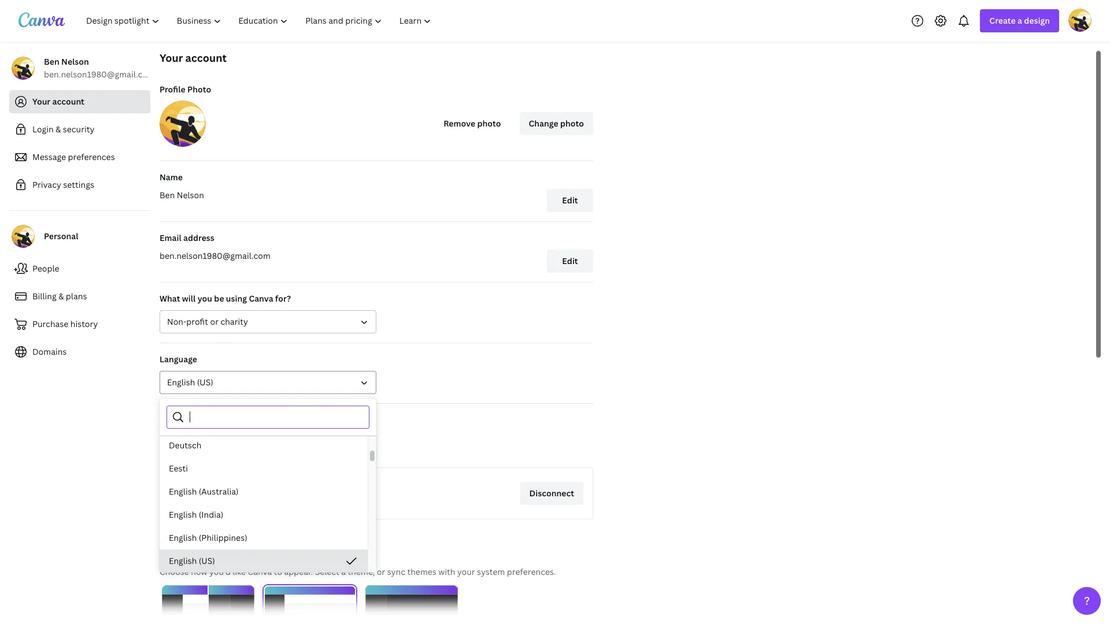 Task type: vqa. For each thing, say whether or not it's contained in the screenshot.
Ben for Ben Nelson
yes



Task type: locate. For each thing, give the bounding box(es) containing it.
ben for ben nelson ben.nelson1980@gmail.com
[[44, 56, 59, 67]]

or left sync
[[377, 567, 385, 578]]

you left the 'use'
[[213, 447, 227, 458]]

2 vertical spatial canva
[[248, 567, 272, 578]]

language
[[160, 354, 197, 365]]

for?
[[275, 293, 291, 304]]

people link
[[9, 257, 150, 281]]

& for billing
[[58, 291, 64, 302]]

preferences.
[[507, 567, 556, 578]]

preferences
[[68, 152, 115, 163]]

privacy settings
[[32, 179, 94, 190]]

2 edit button from the top
[[547, 250, 593, 273]]

your
[[160, 51, 183, 65], [32, 96, 50, 107]]

(us)
[[197, 377, 213, 388], [199, 556, 215, 567]]

(us) down the english (philippines)
[[199, 556, 215, 567]]

top level navigation element
[[79, 9, 442, 32]]

charity
[[221, 316, 248, 327]]

ben
[[44, 56, 59, 67], [160, 190, 175, 201], [211, 498, 226, 509]]

1 vertical spatial edit
[[562, 256, 578, 267]]

0 vertical spatial ben.nelson1980@gmail.com
[[44, 69, 155, 80]]

1 horizontal spatial ben
[[160, 190, 175, 201]]

2 edit from the top
[[562, 256, 578, 267]]

english left (india)
[[169, 510, 197, 521]]

2 horizontal spatial nelson
[[228, 498, 256, 509]]

1 horizontal spatial account
[[185, 51, 227, 65]]

0 horizontal spatial nelson
[[61, 56, 89, 67]]

english
[[167, 377, 195, 388], [169, 486, 197, 497], [169, 510, 197, 521], [169, 533, 197, 544], [169, 556, 197, 567]]

disconnect
[[530, 488, 574, 499]]

0 vertical spatial edit button
[[547, 189, 593, 212]]

or right the profit
[[210, 316, 219, 327]]

sync
[[387, 567, 405, 578]]

privacy settings link
[[9, 174, 150, 197]]

ben down name
[[160, 190, 175, 201]]

domains link
[[9, 341, 150, 364]]

1 vertical spatial canva
[[288, 447, 312, 458]]

google ben nelson
[[211, 483, 256, 509]]

1 vertical spatial ben
[[160, 190, 175, 201]]

0 vertical spatial a
[[1018, 15, 1023, 26]]

english (us) inside option
[[169, 556, 215, 567]]

2 vertical spatial ben
[[211, 498, 226, 509]]

you'd
[[209, 567, 231, 578]]

0 vertical spatial your
[[160, 51, 183, 65]]

1 horizontal spatial a
[[1018, 15, 1023, 26]]

1 vertical spatial english (us)
[[169, 556, 215, 567]]

nelson
[[61, 56, 89, 67], [177, 190, 204, 201], [228, 498, 256, 509]]

ben.nelson1980@gmail.com up your account link
[[44, 69, 155, 80]]

& left plans
[[58, 291, 64, 302]]

0 vertical spatial &
[[56, 124, 61, 135]]

1 horizontal spatial your
[[160, 51, 183, 65]]

nelson down google
[[228, 498, 256, 509]]

your up login on the top left of the page
[[32, 96, 50, 107]]

billing & plans
[[32, 291, 87, 302]]

ben nelson image
[[1069, 8, 1092, 32]]

english (us) down the english (philippines)
[[169, 556, 215, 567]]

0 horizontal spatial photo
[[478, 118, 501, 129]]

1 vertical spatial you
[[213, 447, 227, 458]]

0 horizontal spatial account
[[52, 96, 84, 107]]

2 photo from the left
[[560, 118, 584, 129]]

& inside "link"
[[56, 124, 61, 135]]

1 vertical spatial (us)
[[199, 556, 215, 567]]

your account up photo
[[160, 51, 227, 65]]

login
[[32, 124, 54, 135]]

nelson up your account link
[[61, 56, 89, 67]]

english (us) down language
[[167, 377, 213, 388]]

0 vertical spatial ben
[[44, 56, 59, 67]]

ben inside google ben nelson
[[211, 498, 226, 509]]

canva for theme
[[248, 567, 272, 578]]

deutsch button
[[160, 434, 368, 458]]

& right login on the top left of the page
[[56, 124, 61, 135]]

None button
[[162, 586, 255, 625], [264, 586, 356, 625], [366, 586, 458, 625], [162, 586, 255, 625], [264, 586, 356, 625], [366, 586, 458, 625]]

ben up your account link
[[44, 56, 59, 67]]

theme
[[160, 548, 194, 562]]

edit button
[[547, 189, 593, 212], [547, 250, 593, 273]]

0 vertical spatial english (us)
[[167, 377, 213, 388]]

1 edit button from the top
[[547, 189, 593, 212]]

ben.nelson1980@gmail.com down "address"
[[160, 250, 271, 261]]

change
[[529, 118, 559, 129]]

canva left for? on the top
[[249, 293, 273, 304]]

1 horizontal spatial ben.nelson1980@gmail.com
[[160, 250, 271, 261]]

nelson inside ben nelson ben.nelson1980@gmail.com
[[61, 56, 89, 67]]

0 vertical spatial you
[[198, 293, 212, 304]]

to
[[245, 447, 253, 458], [278, 447, 286, 458], [274, 567, 282, 578]]

photo for remove photo
[[478, 118, 501, 129]]

0 vertical spatial nelson
[[61, 56, 89, 67]]

1 vertical spatial &
[[58, 291, 64, 302]]

nelson for ben nelson
[[177, 190, 204, 201]]

ben.nelson1980@gmail.com
[[44, 69, 155, 80], [160, 250, 271, 261]]

email
[[160, 233, 181, 244]]

plans
[[66, 291, 87, 302]]

your up profile at left top
[[160, 51, 183, 65]]

1 horizontal spatial nelson
[[177, 190, 204, 201]]

nelson down name
[[177, 190, 204, 201]]

a
[[1018, 15, 1023, 26], [341, 567, 346, 578]]

0 horizontal spatial a
[[341, 567, 346, 578]]

0 vertical spatial canva
[[249, 293, 273, 304]]

or inside non-profit or charity button
[[210, 316, 219, 327]]

2 vertical spatial nelson
[[228, 498, 256, 509]]

english (philippines) button
[[160, 527, 368, 550]]

None search field
[[190, 407, 362, 429]]

1 vertical spatial or
[[377, 567, 385, 578]]

account up photo
[[185, 51, 227, 65]]

1 photo from the left
[[478, 118, 501, 129]]

photo right 'remove'
[[478, 118, 501, 129]]

1 vertical spatial a
[[341, 567, 346, 578]]

(us) down language
[[197, 377, 213, 388]]

1 vertical spatial account
[[52, 96, 84, 107]]

ben for ben nelson
[[160, 190, 175, 201]]

create
[[990, 15, 1016, 26]]

edit button for ben nelson
[[547, 189, 593, 212]]

themes
[[407, 567, 437, 578]]

english (india) option
[[160, 504, 368, 527]]

2 horizontal spatial ben
[[211, 498, 226, 509]]

english down language
[[167, 377, 195, 388]]

with
[[439, 567, 455, 578]]

to left log
[[245, 447, 253, 458]]

ben down (australia) on the bottom left of page
[[211, 498, 226, 509]]

message
[[32, 152, 66, 163]]

english down "eesti"
[[169, 486, 197, 497]]

a left 'design'
[[1018, 15, 1023, 26]]

that
[[195, 447, 211, 458]]

1 vertical spatial your account
[[32, 96, 84, 107]]

1 horizontal spatial photo
[[560, 118, 584, 129]]

0 horizontal spatial or
[[210, 316, 219, 327]]

a right select
[[341, 567, 346, 578]]

a inside 'create a design' dropdown button
[[1018, 15, 1023, 26]]

your account up login & security
[[32, 96, 84, 107]]

1 vertical spatial edit button
[[547, 250, 593, 273]]

social
[[205, 415, 228, 426]]

log
[[255, 447, 267, 458]]

canva for what
[[249, 293, 273, 304]]

in
[[269, 447, 276, 458]]

photo
[[478, 118, 501, 129], [560, 118, 584, 129]]

account up login & security
[[52, 96, 84, 107]]

1 horizontal spatial or
[[377, 567, 385, 578]]

(us) inside language: english (us) button
[[197, 377, 213, 388]]

1 vertical spatial nelson
[[177, 190, 204, 201]]

or
[[210, 316, 219, 327], [377, 567, 385, 578]]

you left be
[[198, 293, 212, 304]]

photo right the "change"
[[560, 118, 584, 129]]

ben inside ben nelson ben.nelson1980@gmail.com
[[44, 56, 59, 67]]

canva inside theme choose how you'd like canva to appear. select a theme, or sync themes with your system preferences.
[[248, 567, 272, 578]]

0 vertical spatial your account
[[160, 51, 227, 65]]

canva
[[249, 293, 273, 304], [288, 447, 312, 458], [248, 567, 272, 578]]

english (india)
[[169, 510, 223, 521]]

canva right in
[[288, 447, 312, 458]]

you for that
[[213, 447, 227, 458]]

english (us) option
[[160, 550, 368, 573]]

change photo button
[[520, 112, 593, 135]]

0 vertical spatial edit
[[562, 195, 578, 206]]

account
[[185, 51, 227, 65], [52, 96, 84, 107]]

photo for change photo
[[560, 118, 584, 129]]

0 horizontal spatial ben
[[44, 56, 59, 67]]

&
[[56, 124, 61, 135], [58, 291, 64, 302]]

0 horizontal spatial your
[[32, 96, 50, 107]]

0 vertical spatial (us)
[[197, 377, 213, 388]]

(philippines)
[[199, 533, 247, 544]]

canva right 'like'
[[248, 567, 272, 578]]

to left appear. at the bottom of page
[[274, 567, 282, 578]]

english (us) button
[[160, 550, 368, 573]]

1 edit from the top
[[562, 195, 578, 206]]

0 vertical spatial or
[[210, 316, 219, 327]]

english up theme
[[169, 533, 197, 544]]

english for language: english (us) button
[[167, 377, 195, 388]]



Task type: describe. For each thing, give the bounding box(es) containing it.
non-profit or charity
[[167, 316, 248, 327]]

connected
[[160, 415, 203, 426]]

system
[[477, 567, 505, 578]]

profit
[[186, 316, 208, 327]]

english for "english (philippines)" button
[[169, 533, 197, 544]]

english (philippines)
[[169, 533, 247, 544]]

ben nelson ben.nelson1980@gmail.com
[[44, 56, 155, 80]]

people
[[32, 263, 59, 274]]

english (australia) option
[[160, 481, 368, 504]]

eesti option
[[160, 458, 368, 481]]

1 horizontal spatial your account
[[160, 51, 227, 65]]

create a design button
[[981, 9, 1060, 32]]

ben nelson
[[160, 190, 204, 201]]

choose
[[160, 567, 189, 578]]

english (australia)
[[169, 486, 239, 497]]

login & security
[[32, 124, 95, 135]]

1 vertical spatial your
[[32, 96, 50, 107]]

purchase
[[32, 319, 68, 330]]

connected social accounts
[[160, 415, 266, 426]]

billing
[[32, 291, 57, 302]]

deutsch
[[169, 440, 202, 451]]

like
[[233, 567, 246, 578]]

0 horizontal spatial your account
[[32, 96, 84, 107]]

appear.
[[284, 567, 313, 578]]

design
[[1025, 15, 1050, 26]]

1 vertical spatial ben.nelson1980@gmail.com
[[160, 250, 271, 261]]

your
[[457, 567, 475, 578]]

you for will
[[198, 293, 212, 304]]

address
[[183, 233, 214, 244]]

using
[[226, 293, 247, 304]]

remove photo
[[444, 118, 501, 129]]

purchase history
[[32, 319, 98, 330]]

select
[[315, 567, 340, 578]]

photo
[[187, 84, 211, 95]]

theme,
[[348, 567, 375, 578]]

language: english (us) list box
[[160, 180, 368, 625]]

disconnect button
[[520, 482, 584, 506]]

Language: English (US) button
[[160, 371, 377, 394]]

login & security link
[[9, 118, 150, 141]]

will
[[182, 293, 196, 304]]

profile
[[160, 84, 186, 95]]

remove photo button
[[435, 112, 510, 135]]

english for english (australia) button
[[169, 486, 197, 497]]

(australia)
[[199, 486, 239, 497]]

theme choose how you'd like canva to appear. select a theme, or sync themes with your system preferences.
[[160, 548, 556, 578]]

(india)
[[199, 510, 223, 521]]

deutsch option
[[160, 434, 368, 458]]

google
[[211, 483, 239, 494]]

eesti button
[[160, 458, 368, 481]]

edit button for ben.nelson1980@gmail.com
[[547, 250, 593, 273]]

nelson inside google ben nelson
[[228, 498, 256, 509]]

personal
[[44, 231, 78, 242]]

history
[[70, 319, 98, 330]]

0 vertical spatial account
[[185, 51, 227, 65]]

create a design
[[990, 15, 1050, 26]]

(us) inside "english (us)" button
[[199, 556, 215, 567]]

english (india) button
[[160, 504, 368, 527]]

domains
[[32, 346, 67, 357]]

nelson for ben nelson ben.nelson1980@gmail.com
[[61, 56, 89, 67]]

profile photo
[[160, 84, 211, 95]]

message preferences
[[32, 152, 115, 163]]

how
[[191, 567, 207, 578]]

Non-profit or charity button
[[160, 311, 377, 334]]

name
[[160, 172, 183, 183]]

change photo
[[529, 118, 584, 129]]

english for english (india) button on the bottom of page
[[169, 510, 197, 521]]

english down the english (philippines)
[[169, 556, 197, 567]]

use
[[229, 447, 243, 458]]

accounts
[[230, 415, 266, 426]]

or inside theme choose how you'd like canva to appear. select a theme, or sync themes with your system preferences.
[[377, 567, 385, 578]]

privacy
[[32, 179, 61, 190]]

email address
[[160, 233, 214, 244]]

security
[[63, 124, 95, 135]]

to inside theme choose how you'd like canva to appear. select a theme, or sync themes with your system preferences.
[[274, 567, 282, 578]]

edit for ben nelson
[[562, 195, 578, 206]]

what will you be using canva for?
[[160, 293, 291, 304]]

services
[[160, 447, 193, 458]]

a inside theme choose how you'd like canva to appear. select a theme, or sync themes with your system preferences.
[[341, 567, 346, 578]]

non-
[[167, 316, 186, 327]]

english (philippines) option
[[160, 527, 368, 550]]

be
[[214, 293, 224, 304]]

remove
[[444, 118, 476, 129]]

services that you use to log in to canva
[[160, 447, 312, 458]]

english (australia) button
[[160, 481, 368, 504]]

billing & plans link
[[9, 285, 150, 308]]

purchase history link
[[9, 313, 150, 336]]

0 horizontal spatial ben.nelson1980@gmail.com
[[44, 69, 155, 80]]

& for login
[[56, 124, 61, 135]]

eesti
[[169, 463, 188, 474]]

message preferences link
[[9, 146, 150, 169]]

what
[[160, 293, 180, 304]]

to right in
[[278, 447, 286, 458]]

edit for ben.nelson1980@gmail.com
[[562, 256, 578, 267]]

your account link
[[9, 90, 150, 113]]

settings
[[63, 179, 94, 190]]



